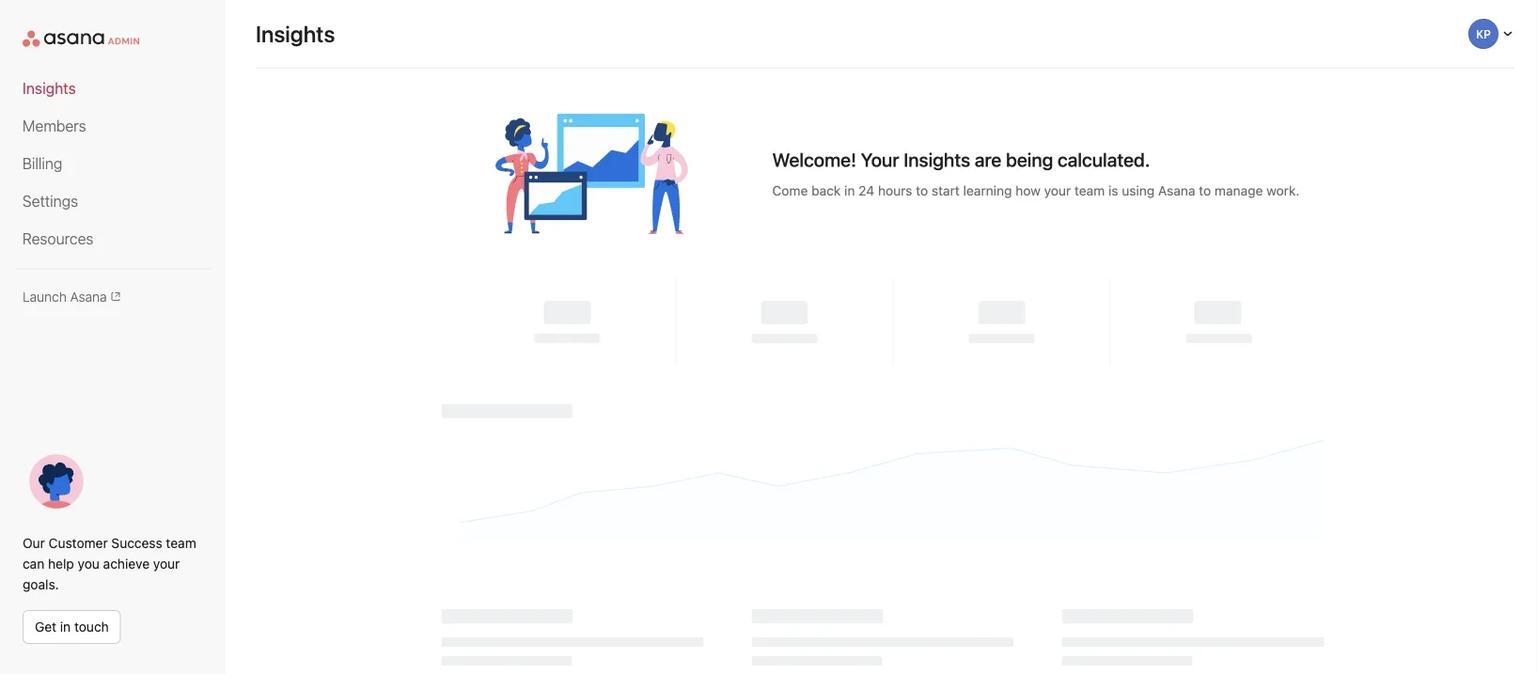 Task type: vqa. For each thing, say whether or not it's contained in the screenshot.
Search tasks, projects, and more text field
no



Task type: describe. For each thing, give the bounding box(es) containing it.
welcome!
[[772, 149, 857, 171]]

settings
[[23, 192, 78, 210]]

members
[[23, 117, 86, 135]]

in inside button
[[60, 619, 71, 635]]

0 horizontal spatial asana
[[70, 289, 107, 304]]

come back in 24 hours to start learning how your team is using asana to manage work.
[[772, 183, 1300, 198]]

your
[[861, 149, 899, 171]]

1 vertical spatial insights
[[23, 79, 76, 97]]

hours
[[878, 183, 912, 198]]

get in touch
[[35, 619, 109, 635]]

calculated.
[[1058, 149, 1150, 171]]

being
[[1006, 149, 1053, 171]]

our
[[23, 535, 45, 551]]

learning
[[963, 183, 1012, 198]]

welcome! your insights are being calculated.
[[772, 149, 1150, 171]]

2 vertical spatial insights
[[904, 149, 970, 171]]

resources
[[23, 230, 93, 248]]

settings link
[[23, 190, 203, 212]]

get in touch button
[[23, 610, 121, 644]]

success
[[111, 535, 162, 551]]

start
[[932, 183, 960, 198]]

members link
[[23, 115, 203, 137]]

0 vertical spatial your
[[1044, 183, 1071, 198]]

how
[[1016, 183, 1041, 198]]

billing
[[23, 155, 62, 173]]

0 vertical spatial team
[[1075, 183, 1105, 198]]

get
[[35, 619, 56, 635]]

1 to from the left
[[916, 183, 928, 198]]



Task type: locate. For each thing, give the bounding box(es) containing it.
24
[[859, 183, 875, 198]]

manage
[[1215, 183, 1263, 198]]

is
[[1108, 183, 1118, 198]]

team left is
[[1075, 183, 1105, 198]]

are
[[975, 149, 1002, 171]]

help
[[48, 556, 74, 572]]

team right "success"
[[166, 535, 196, 551]]

in right get
[[60, 619, 71, 635]]

team inside our customer success team can help you achieve your goals.
[[166, 535, 196, 551]]

asana right launch
[[70, 289, 107, 304]]

0 horizontal spatial to
[[916, 183, 928, 198]]

your inside our customer success team can help you achieve your goals.
[[153, 556, 180, 572]]

1 vertical spatial team
[[166, 535, 196, 551]]

you
[[78, 556, 100, 572]]

0 horizontal spatial insights
[[23, 79, 76, 97]]

0 vertical spatial asana
[[1158, 183, 1195, 198]]

insights link
[[23, 77, 203, 100]]

example of insights image
[[441, 279, 1344, 674]]

asana right 'using'
[[1158, 183, 1195, 198]]

0 vertical spatial in
[[844, 183, 855, 198]]

1 horizontal spatial to
[[1199, 183, 1211, 198]]

asana
[[1158, 183, 1195, 198], [70, 289, 107, 304]]

customer
[[49, 535, 108, 551]]

goals.
[[23, 577, 59, 592]]

to left manage
[[1199, 183, 1211, 198]]

0 horizontal spatial in
[[60, 619, 71, 635]]

our customer success team can help you achieve your goals.
[[23, 535, 196, 592]]

launch asana link
[[23, 289, 203, 304]]

2 horizontal spatial insights
[[904, 149, 970, 171]]

can
[[23, 556, 44, 572]]

work.
[[1267, 183, 1300, 198]]

launch asana
[[23, 289, 107, 304]]

insights
[[256, 21, 335, 47], [23, 79, 76, 97], [904, 149, 970, 171]]

back
[[812, 183, 841, 198]]

1 vertical spatial in
[[60, 619, 71, 635]]

0 horizontal spatial team
[[166, 535, 196, 551]]

your down "success"
[[153, 556, 180, 572]]

billing link
[[23, 152, 203, 175]]

using
[[1122, 183, 1155, 198]]

0 horizontal spatial your
[[153, 556, 180, 572]]

1 horizontal spatial your
[[1044, 183, 1071, 198]]

your right how
[[1044, 183, 1071, 198]]

in left 24
[[844, 183, 855, 198]]

0 vertical spatial insights
[[256, 21, 335, 47]]

1 horizontal spatial asana
[[1158, 183, 1195, 198]]

2 to from the left
[[1199, 183, 1211, 198]]

resources link
[[23, 228, 203, 250]]

to left start
[[916, 183, 928, 198]]

team
[[1075, 183, 1105, 198], [166, 535, 196, 551]]

1 vertical spatial asana
[[70, 289, 107, 304]]

1 horizontal spatial in
[[844, 183, 855, 198]]

1 horizontal spatial team
[[1075, 183, 1105, 198]]

1 vertical spatial your
[[153, 556, 180, 572]]

come
[[772, 183, 808, 198]]

in
[[844, 183, 855, 198], [60, 619, 71, 635]]

launch
[[23, 289, 67, 304]]

achieve
[[103, 556, 150, 572]]

to
[[916, 183, 928, 198], [1199, 183, 1211, 198]]

touch
[[74, 619, 109, 635]]

your
[[1044, 183, 1071, 198], [153, 556, 180, 572]]

1 horizontal spatial insights
[[256, 21, 335, 47]]



